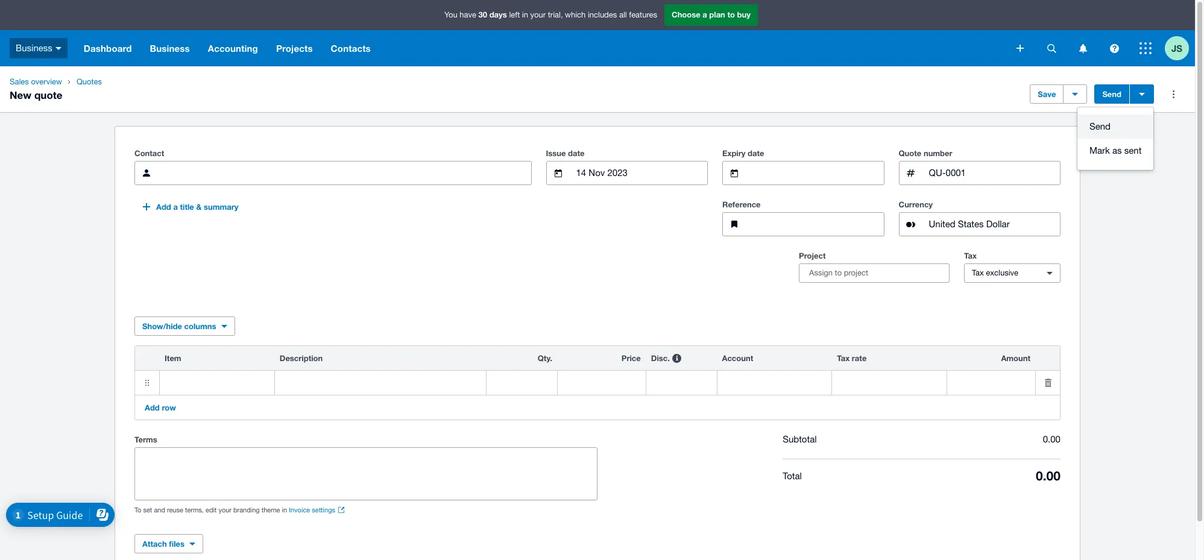 Task type: describe. For each thing, give the bounding box(es) containing it.
save button
[[1030, 84, 1064, 104]]

1 vertical spatial send button
[[1078, 115, 1154, 139]]

columns
[[184, 321, 216, 331]]

0.00 for total
[[1036, 469, 1061, 484]]

quotes link
[[72, 76, 107, 88]]

qty.
[[538, 353, 552, 363]]

Currency field
[[928, 213, 1060, 236]]

projects
[[276, 43, 313, 54]]

quote number
[[899, 148, 952, 158]]

navigation inside banner
[[75, 30, 1008, 66]]

Contact field
[[163, 162, 531, 185]]

projects button
[[267, 30, 322, 66]]

0 vertical spatial send
[[1103, 89, 1122, 99]]

Reference text field
[[751, 213, 884, 236]]

choose a plan to buy
[[672, 10, 751, 19]]

quote
[[899, 148, 922, 158]]

30
[[479, 10, 487, 19]]

mark as sent
[[1090, 145, 1142, 156]]

terms,
[[185, 507, 204, 514]]

features
[[629, 10, 657, 19]]

tax for tax exclusive
[[972, 268, 984, 277]]

dashboard
[[84, 43, 132, 54]]

Tax rate field
[[832, 371, 947, 395]]

item
[[165, 353, 181, 363]]

line items element
[[134, 346, 1061, 420]]

buy
[[737, 10, 751, 19]]

which
[[565, 10, 586, 19]]

your for days
[[530, 10, 546, 19]]

disc.
[[651, 353, 670, 363]]

exclusive
[[986, 268, 1018, 277]]

new quote
[[10, 89, 62, 101]]

svg image
[[1017, 45, 1024, 52]]

you have 30 days left in your trial, which includes all features
[[444, 10, 657, 19]]

trial,
[[548, 10, 563, 19]]

amount
[[1001, 353, 1031, 363]]

save
[[1038, 89, 1056, 99]]

Description text field
[[275, 371, 486, 395]]

contacts
[[331, 43, 371, 54]]

Qty. field
[[487, 371, 557, 395]]

Disc. field
[[646, 371, 717, 395]]

list box containing send
[[1078, 107, 1154, 170]]

sent
[[1124, 145, 1142, 156]]

drag handle image
[[135, 371, 159, 395]]

Item field
[[160, 371, 274, 395]]

all
[[619, 10, 627, 19]]

attach files
[[142, 539, 185, 549]]

files
[[169, 539, 185, 549]]

business inside dropdown button
[[150, 43, 190, 54]]

as
[[1113, 145, 1122, 156]]

accounting button
[[199, 30, 267, 66]]

group containing send
[[1078, 107, 1154, 170]]

add row
[[145, 403, 176, 412]]

attach
[[142, 539, 167, 549]]

quotes
[[77, 77, 102, 86]]

add a title & summary
[[156, 202, 238, 212]]

price
[[622, 353, 641, 363]]

includes
[[588, 10, 617, 19]]

date for expiry date
[[748, 148, 764, 158]]

tax for tax
[[964, 251, 977, 260]]

Quote number text field
[[928, 162, 1060, 185]]

tax exclusive
[[972, 268, 1018, 277]]

in inside you have 30 days left in your trial, which includes all features
[[522, 10, 528, 19]]

contacts button
[[322, 30, 380, 66]]

row
[[162, 403, 176, 412]]

issue date
[[546, 148, 585, 158]]

your for reuse
[[219, 507, 232, 514]]

to
[[134, 507, 141, 514]]

overflow menu image
[[1161, 82, 1185, 106]]

expiry
[[722, 148, 746, 158]]

Amount field
[[947, 371, 1035, 395]]

subtotal
[[783, 434, 817, 444]]

date for issue date
[[568, 148, 585, 158]]

total
[[783, 471, 802, 481]]

banner containing js
[[0, 0, 1195, 66]]

business button
[[0, 30, 75, 66]]

choose
[[672, 10, 700, 19]]

js button
[[1165, 30, 1195, 66]]

terms
[[134, 435, 157, 444]]

you
[[444, 10, 457, 19]]



Task type: vqa. For each thing, say whether or not it's contained in the screenshot.
EDIT DASHBOARD
no



Task type: locate. For each thing, give the bounding box(es) containing it.
0 vertical spatial a
[[703, 10, 707, 19]]

business
[[16, 43, 52, 53], [150, 43, 190, 54]]

1 vertical spatial a
[[173, 202, 178, 212]]

0 vertical spatial send button
[[1095, 84, 1129, 104]]

Terms text field
[[135, 448, 597, 500]]

Expiry date field
[[751, 162, 884, 185]]

Issue date field
[[575, 162, 707, 185]]

title
[[180, 202, 194, 212]]

svg image inside business popup button
[[55, 47, 61, 50]]

sales
[[10, 77, 29, 86]]

theme
[[262, 507, 280, 514]]

accounting
[[208, 43, 258, 54]]

0 vertical spatial your
[[530, 10, 546, 19]]

1 horizontal spatial in
[[522, 10, 528, 19]]

issue
[[546, 148, 566, 158]]

currency
[[899, 200, 933, 209]]

0 horizontal spatial your
[[219, 507, 232, 514]]

your left trial,
[[530, 10, 546, 19]]

to
[[727, 10, 735, 19]]

your
[[530, 10, 546, 19], [219, 507, 232, 514]]

banner
[[0, 0, 1195, 66]]

0 horizontal spatial a
[[173, 202, 178, 212]]

in right left
[[522, 10, 528, 19]]

add left title
[[156, 202, 171, 212]]

edit
[[206, 507, 217, 514]]

set
[[143, 507, 152, 514]]

1 horizontal spatial your
[[530, 10, 546, 19]]

invoice settings link
[[289, 505, 345, 515]]

a inside button
[[173, 202, 178, 212]]

a inside banner
[[703, 10, 707, 19]]

send up mark
[[1090, 121, 1111, 131]]

Account field
[[717, 371, 832, 395]]

tax up 'tax exclusive'
[[964, 251, 977, 260]]

tax inside line items element
[[837, 353, 850, 363]]

plan
[[709, 10, 725, 19]]

send button
[[1095, 84, 1129, 104], [1078, 115, 1154, 139]]

0 horizontal spatial date
[[568, 148, 585, 158]]

business button
[[141, 30, 199, 66]]

0 horizontal spatial in
[[282, 507, 287, 514]]

invoice
[[289, 507, 310, 514]]

in
[[522, 10, 528, 19], [282, 507, 287, 514]]

0 horizontal spatial business
[[16, 43, 52, 53]]

add for add row
[[145, 403, 160, 412]]

number
[[924, 148, 952, 158]]

2 vertical spatial tax
[[837, 353, 850, 363]]

date right 'expiry'
[[748, 148, 764, 158]]

Price field
[[558, 371, 646, 395]]

0 vertical spatial 0.00
[[1043, 434, 1061, 444]]

date right issue
[[568, 148, 585, 158]]

sales overview link
[[5, 76, 67, 88]]

tax inside popup button
[[972, 268, 984, 277]]

a
[[703, 10, 707, 19], [173, 202, 178, 212]]

overview
[[31, 77, 62, 86]]

mark as sent button
[[1078, 139, 1154, 163]]

tax exclusive button
[[964, 264, 1061, 283]]

a left title
[[173, 202, 178, 212]]

show/hide
[[142, 321, 182, 331]]

0 vertical spatial add
[[156, 202, 171, 212]]

show/hide columns button
[[134, 317, 235, 336]]

list box
[[1078, 107, 1154, 170]]

1 vertical spatial tax
[[972, 268, 984, 277]]

tax left 'rate'
[[837, 353, 850, 363]]

settings
[[312, 507, 335, 514]]

expiry date
[[722, 148, 764, 158]]

remove row image
[[1036, 371, 1060, 395]]

navigation containing dashboard
[[75, 30, 1008, 66]]

group
[[1078, 107, 1154, 170]]

quote
[[34, 89, 62, 101]]

1 date from the left
[[568, 148, 585, 158]]

days
[[489, 10, 507, 19]]

&
[[196, 202, 202, 212]]

attach files button
[[134, 534, 203, 554]]

add inside line items element
[[145, 403, 160, 412]]

have
[[460, 10, 476, 19]]

a for add
[[173, 202, 178, 212]]

to set and reuse terms, edit your branding theme in invoice settings
[[134, 507, 335, 514]]

and
[[154, 507, 165, 514]]

a left plan
[[703, 10, 707, 19]]

1 vertical spatial in
[[282, 507, 287, 514]]

1 horizontal spatial a
[[703, 10, 707, 19]]

description
[[280, 353, 323, 363]]

your inside you have 30 days left in your trial, which includes all features
[[530, 10, 546, 19]]

a for choose
[[703, 10, 707, 19]]

reference
[[722, 200, 761, 209]]

date
[[568, 148, 585, 158], [748, 148, 764, 158]]

1 horizontal spatial date
[[748, 148, 764, 158]]

0 vertical spatial tax
[[964, 251, 977, 260]]

tax left exclusive
[[972, 268, 984, 277]]

add row button
[[137, 398, 183, 417]]

reuse
[[167, 507, 183, 514]]

js
[[1172, 43, 1182, 53]]

add
[[156, 202, 171, 212], [145, 403, 160, 412]]

1 vertical spatial send
[[1090, 121, 1111, 131]]

0 vertical spatial in
[[522, 10, 528, 19]]

project
[[799, 251, 826, 260]]

1 vertical spatial 0.00
[[1036, 469, 1061, 484]]

1 vertical spatial your
[[219, 507, 232, 514]]

account
[[722, 353, 753, 363]]

tax for tax rate
[[837, 353, 850, 363]]

add for add a title & summary
[[156, 202, 171, 212]]

navigation
[[75, 30, 1008, 66]]

add left row
[[145, 403, 160, 412]]

sales overview
[[10, 77, 62, 86]]

1 horizontal spatial business
[[150, 43, 190, 54]]

add a title & summary button
[[134, 197, 246, 216]]

2 date from the left
[[748, 148, 764, 158]]

1 vertical spatial add
[[145, 403, 160, 412]]

branding
[[233, 507, 260, 514]]

svg image
[[1140, 42, 1152, 54], [1047, 44, 1056, 53], [1079, 44, 1087, 53], [1110, 44, 1119, 53], [55, 47, 61, 50]]

send up mark as sent
[[1103, 89, 1122, 99]]

your right edit
[[219, 507, 232, 514]]

contact
[[134, 148, 164, 158]]

rate
[[852, 353, 867, 363]]

Project field
[[800, 263, 949, 283]]

summary
[[204, 202, 238, 212]]

new
[[10, 89, 31, 101]]

send
[[1103, 89, 1122, 99], [1090, 121, 1111, 131]]

in right the 'theme'
[[282, 507, 287, 514]]

tax
[[964, 251, 977, 260], [972, 268, 984, 277], [837, 353, 850, 363]]

business inside popup button
[[16, 43, 52, 53]]

show/hide columns
[[142, 321, 216, 331]]

dashboard link
[[75, 30, 141, 66]]

mark
[[1090, 145, 1110, 156]]

tax rate
[[837, 353, 867, 363]]

0.00 for subtotal
[[1043, 434, 1061, 444]]

left
[[509, 10, 520, 19]]



